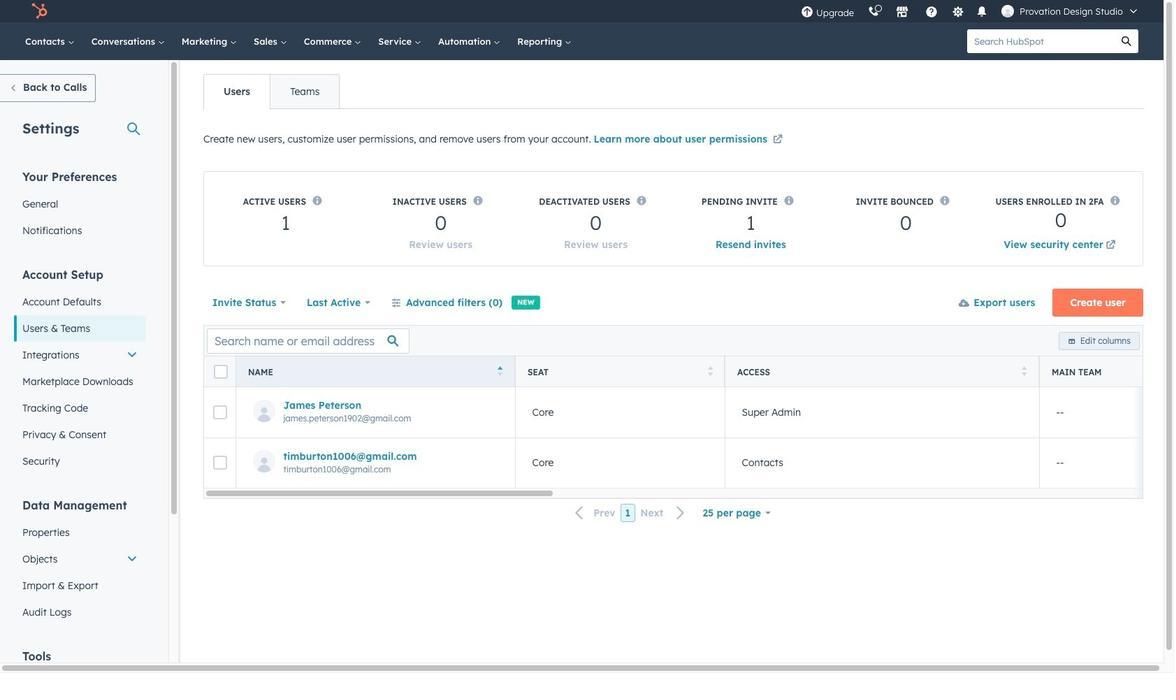 Task type: vqa. For each thing, say whether or not it's contained in the screenshot.
The
no



Task type: describe. For each thing, give the bounding box(es) containing it.
pagination navigation
[[567, 504, 694, 523]]

ascending sort. press to sort descending. image
[[498, 366, 503, 376]]

your preferences element
[[14, 169, 146, 244]]

Search HubSpot search field
[[968, 29, 1115, 53]]

marketplaces image
[[897, 6, 909, 19]]

2 link opens in a new window image from the top
[[773, 135, 783, 145]]

1 link opens in a new window image from the top
[[773, 132, 783, 149]]

1 press to sort. element from the left
[[708, 366, 713, 378]]

2 link opens in a new window image from the top
[[1107, 241, 1116, 251]]

press to sort. image for 1st press to sort. element from the right
[[1023, 366, 1028, 376]]



Task type: locate. For each thing, give the bounding box(es) containing it.
Search name or email address search field
[[207, 328, 410, 353]]

2 press to sort. element from the left
[[1023, 366, 1028, 378]]

1 horizontal spatial press to sort. image
[[1023, 366, 1028, 376]]

0 horizontal spatial press to sort. image
[[708, 366, 713, 376]]

james peterson image
[[1002, 5, 1015, 17]]

menu
[[794, 0, 1147, 22]]

1 link opens in a new window image from the top
[[1107, 238, 1116, 255]]

1 horizontal spatial press to sort. element
[[1023, 366, 1028, 378]]

link opens in a new window image
[[1107, 238, 1116, 255], [1107, 241, 1116, 251]]

navigation
[[203, 74, 340, 109]]

data management element
[[14, 498, 146, 626]]

1 press to sort. image from the left
[[708, 366, 713, 376]]

2 press to sort. image from the left
[[1023, 366, 1028, 376]]

press to sort. element
[[708, 366, 713, 378], [1023, 366, 1028, 378]]

press to sort. image for first press to sort. element from the left
[[708, 366, 713, 376]]

0 horizontal spatial press to sort. element
[[708, 366, 713, 378]]

account setup element
[[14, 267, 146, 475]]

link opens in a new window image
[[773, 132, 783, 149], [773, 135, 783, 145]]

ascending sort. press to sort descending. element
[[498, 366, 503, 378]]

press to sort. image
[[708, 366, 713, 376], [1023, 366, 1028, 376]]



